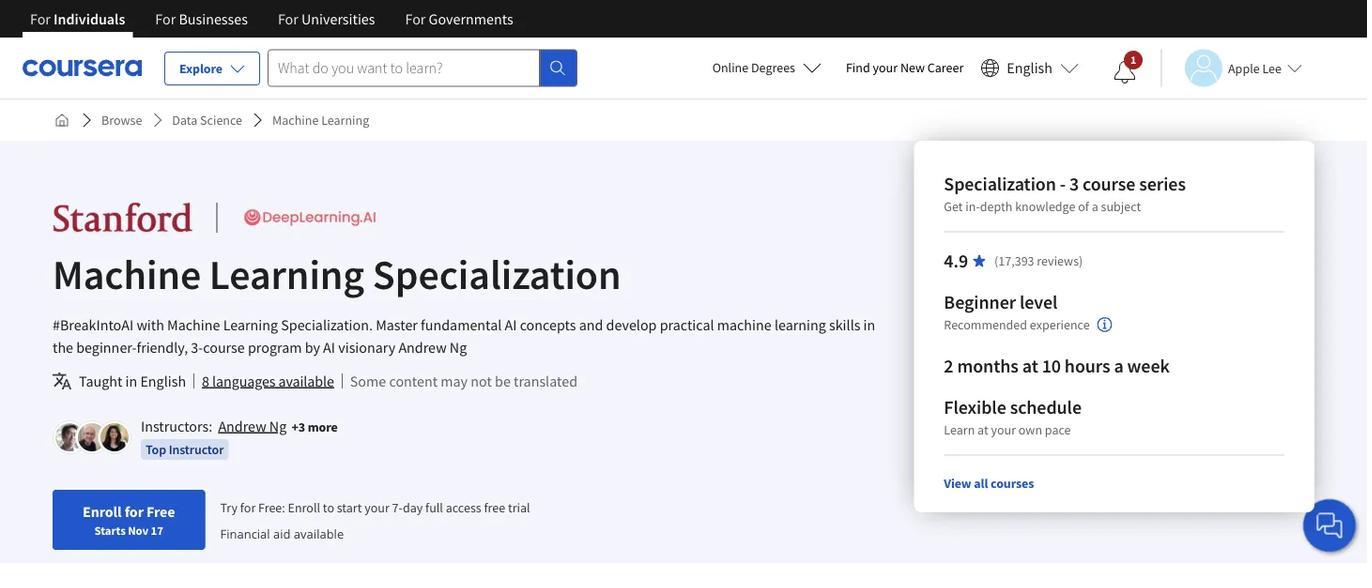 Task type: describe. For each thing, give the bounding box(es) containing it.
english inside button
[[1007, 59, 1053, 77]]

online degrees
[[712, 59, 795, 76]]

andrew inside instructors: andrew ng +3 more top instructor
[[218, 417, 266, 436]]

governments
[[429, 9, 513, 28]]

content
[[389, 372, 438, 391]]

andrew ng link
[[218, 417, 287, 436]]

enroll inside enroll for free starts nov 17
[[83, 502, 122, 521]]

machine for machine learning specialization
[[53, 248, 201, 300]]

geoff ladwig image
[[78, 423, 106, 452]]

find
[[846, 59, 870, 76]]

financial
[[220, 525, 270, 542]]

flexible schedule learn at your own pace
[[944, 396, 1082, 438]]

series
[[1139, 172, 1186, 196]]

0 vertical spatial ai
[[505, 315, 517, 334]]

aid
[[273, 525, 291, 542]]

learning for machine learning specialization
[[209, 248, 364, 300]]

7-
[[392, 499, 403, 516]]

recommended experience
[[944, 317, 1090, 334]]

data science link
[[165, 103, 250, 137]]

home image
[[54, 113, 69, 128]]

for for enroll
[[125, 502, 144, 521]]

for for governments
[[405, 9, 426, 28]]

for businesses
[[155, 9, 248, 28]]

browse link
[[94, 103, 150, 137]]

explore button
[[164, 52, 260, 85]]

some content may not be translated
[[350, 372, 577, 391]]

courses
[[991, 475, 1034, 492]]

more
[[308, 418, 338, 435]]

information about difficulty level pre-requisites. image
[[1097, 317, 1112, 332]]

beginner-
[[76, 338, 137, 357]]

beginner
[[944, 291, 1016, 314]]

-
[[1060, 172, 1066, 196]]

find your new career
[[846, 59, 964, 76]]

+3
[[291, 418, 305, 435]]

course inside #breakintoai with machine learning specialization. master fundamental ai concepts and develop practical machine learning skills in the beginner-friendly, 3-course program by ai visionary andrew ng
[[203, 338, 245, 357]]

andrew ng image
[[55, 423, 84, 452]]

apple lee button
[[1160, 49, 1302, 87]]

machine learning
[[272, 112, 369, 129]]

may
[[441, 372, 468, 391]]

of
[[1078, 198, 1089, 215]]

skills
[[829, 315, 860, 334]]

fundamental
[[421, 315, 502, 334]]

universities
[[301, 9, 375, 28]]

apple lee
[[1228, 60, 1282, 77]]

taught in english
[[79, 372, 186, 391]]

in-
[[965, 198, 980, 215]]

your inside flexible schedule learn at your own pace
[[991, 422, 1016, 438]]

trial
[[508, 499, 530, 516]]

schedule
[[1010, 396, 1082, 419]]

find your new career link
[[837, 56, 973, 80]]

months
[[957, 354, 1019, 378]]

top
[[146, 441, 166, 458]]

enroll for free starts nov 17
[[83, 502, 175, 538]]

starts
[[94, 523, 126, 538]]

3-
[[191, 338, 203, 357]]

master
[[376, 315, 418, 334]]

machine learning link
[[265, 103, 377, 137]]

translated
[[514, 372, 577, 391]]

nov
[[128, 523, 148, 538]]

develop
[[606, 315, 657, 334]]

instructors:
[[141, 417, 212, 436]]

1 vertical spatial ai
[[323, 338, 335, 357]]

concepts
[[520, 315, 576, 334]]

your inside try for free: enroll to start your 7-day full access free trial financial aid available
[[365, 499, 389, 516]]

apple
[[1228, 60, 1260, 77]]

banner navigation
[[15, 0, 528, 38]]

4.9
[[944, 249, 968, 273]]

all
[[974, 475, 988, 492]]

beginner level
[[944, 291, 1058, 314]]

1 vertical spatial in
[[125, 372, 137, 391]]

new
[[900, 59, 925, 76]]

taught
[[79, 372, 122, 391]]

access
[[446, 499, 481, 516]]

learning for machine learning
[[321, 112, 369, 129]]

enroll inside try for free: enroll to start your 7-day full access free trial financial aid available
[[288, 499, 320, 516]]

(17,393 reviews)
[[994, 253, 1083, 269]]

get
[[944, 198, 963, 215]]

businesses
[[179, 9, 248, 28]]

1 vertical spatial specialization
[[373, 248, 621, 300]]

knowledge
[[1015, 198, 1075, 215]]

specialization - 3 course series get in-depth knowledge of a subject
[[944, 172, 1186, 215]]

instructor
[[169, 441, 224, 458]]



Task type: vqa. For each thing, say whether or not it's contained in the screenshot.
THE BACHELOR
no



Task type: locate. For each thing, give the bounding box(es) containing it.
machine up with on the left bottom of page
[[53, 248, 201, 300]]

english down friendly,
[[140, 372, 186, 391]]

for right the try
[[240, 499, 256, 516]]

with
[[136, 315, 164, 334]]

2
[[944, 354, 953, 378]]

0 vertical spatial course
[[1083, 172, 1136, 196]]

for up what do you want to learn? text box on the left top of page
[[405, 9, 426, 28]]

chat with us image
[[1314, 511, 1345, 541]]

ng left +3
[[269, 417, 287, 436]]

at
[[1022, 354, 1038, 378], [977, 422, 988, 438]]

coursera image
[[23, 53, 142, 83]]

specialization inside specialization - 3 course series get in-depth knowledge of a subject
[[944, 172, 1056, 196]]

1 vertical spatial a
[[1114, 354, 1124, 378]]

andrew down languages
[[218, 417, 266, 436]]

deeplearning.ai image
[[240, 201, 381, 235]]

1 vertical spatial your
[[991, 422, 1016, 438]]

andrew inside #breakintoai with machine learning specialization. master fundamental ai concepts and develop practical machine learning skills in the beginner-friendly, 3-course program by ai visionary andrew ng
[[398, 338, 447, 357]]

1 horizontal spatial course
[[1083, 172, 1136, 196]]

0 horizontal spatial for
[[125, 502, 144, 521]]

your left 7-
[[365, 499, 389, 516]]

8
[[202, 372, 209, 391]]

2 vertical spatial your
[[365, 499, 389, 516]]

languages
[[212, 372, 275, 391]]

for for try
[[240, 499, 256, 516]]

1 vertical spatial andrew
[[218, 417, 266, 436]]

degrees
[[751, 59, 795, 76]]

1 horizontal spatial specialization
[[944, 172, 1056, 196]]

free
[[484, 499, 505, 516]]

for left businesses
[[155, 9, 176, 28]]

1 horizontal spatial your
[[873, 59, 898, 76]]

at inside flexible schedule learn at your own pace
[[977, 422, 988, 438]]

at right learn
[[977, 422, 988, 438]]

ng inside instructors: andrew ng +3 more top instructor
[[269, 417, 287, 436]]

explore
[[179, 60, 223, 77]]

learning down what do you want to learn? text box on the left top of page
[[321, 112, 369, 129]]

1
[[1130, 53, 1136, 67]]

in inside #breakintoai with machine learning specialization. master fundamental ai concepts and develop practical machine learning skills in the beginner-friendly, 3-course program by ai visionary andrew ng
[[863, 315, 875, 334]]

ng inside #breakintoai with machine learning specialization. master fundamental ai concepts and develop practical machine learning skills in the beginner-friendly, 3-course program by ai visionary andrew ng
[[450, 338, 467, 357]]

2 horizontal spatial your
[[991, 422, 1016, 438]]

course up 8
[[203, 338, 245, 357]]

learning inside #breakintoai with machine learning specialization. master fundamental ai concepts and develop practical machine learning skills in the beginner-friendly, 3-course program by ai visionary andrew ng
[[223, 315, 278, 334]]

andrew down 'master'
[[398, 338, 447, 357]]

1 vertical spatial learning
[[209, 248, 364, 300]]

experience
[[1030, 317, 1090, 334]]

0 horizontal spatial english
[[140, 372, 186, 391]]

1 vertical spatial english
[[140, 372, 186, 391]]

1 horizontal spatial for
[[240, 499, 256, 516]]

your right find
[[873, 59, 898, 76]]

1 horizontal spatial ai
[[505, 315, 517, 334]]

8 languages available
[[202, 372, 334, 391]]

1 vertical spatial available
[[294, 525, 344, 542]]

machine right the science
[[272, 112, 319, 129]]

0 horizontal spatial your
[[365, 499, 389, 516]]

1 vertical spatial machine
[[53, 248, 201, 300]]

0 horizontal spatial ai
[[323, 338, 335, 357]]

for for universities
[[278, 9, 298, 28]]

online
[[712, 59, 748, 76]]

#breakintoai with machine learning specialization. master fundamental ai concepts and develop practical machine learning skills in the beginner-friendly, 3-course program by ai visionary andrew ng
[[53, 315, 875, 357]]

week
[[1127, 354, 1170, 378]]

1 horizontal spatial andrew
[[398, 338, 447, 357]]

available inside try for free: enroll to start your 7-day full access free trial financial aid available
[[294, 525, 344, 542]]

view all courses link
[[944, 475, 1034, 492]]

0 horizontal spatial specialization
[[373, 248, 621, 300]]

your left own
[[991, 422, 1016, 438]]

enroll
[[288, 499, 320, 516], [83, 502, 122, 521]]

0 horizontal spatial enroll
[[83, 502, 122, 521]]

ai right by on the left of page
[[323, 338, 335, 357]]

1 horizontal spatial a
[[1114, 354, 1124, 378]]

day
[[403, 499, 423, 516]]

friendly,
[[137, 338, 188, 357]]

visionary
[[338, 338, 395, 357]]

for left the individuals
[[30, 9, 51, 28]]

0 vertical spatial machine
[[272, 112, 319, 129]]

machine learning specialization
[[53, 248, 621, 300]]

0 horizontal spatial in
[[125, 372, 137, 391]]

1 horizontal spatial english
[[1007, 59, 1053, 77]]

0 vertical spatial in
[[863, 315, 875, 334]]

0 vertical spatial learning
[[321, 112, 369, 129]]

2 for from the left
[[155, 9, 176, 28]]

learning
[[774, 315, 826, 334]]

enroll left "to"
[[288, 499, 320, 516]]

show notifications image
[[1114, 61, 1136, 84]]

2 months at 10 hours a week
[[944, 354, 1170, 378]]

1 vertical spatial at
[[977, 422, 988, 438]]

for for businesses
[[155, 9, 176, 28]]

0 horizontal spatial a
[[1092, 198, 1098, 215]]

course up subject
[[1083, 172, 1136, 196]]

0 vertical spatial ng
[[450, 338, 467, 357]]

stanford university image
[[53, 201, 193, 235]]

be
[[495, 372, 511, 391]]

ai left concepts
[[505, 315, 517, 334]]

0 vertical spatial andrew
[[398, 338, 447, 357]]

machine
[[717, 315, 771, 334]]

1 horizontal spatial in
[[863, 315, 875, 334]]

0 horizontal spatial course
[[203, 338, 245, 357]]

0 vertical spatial at
[[1022, 354, 1038, 378]]

for for individuals
[[30, 9, 51, 28]]

learning up program
[[223, 315, 278, 334]]

learning inside machine learning link
[[321, 112, 369, 129]]

machine up 3- at the left bottom of page
[[167, 315, 220, 334]]

full
[[425, 499, 443, 516]]

depth
[[980, 198, 1012, 215]]

english
[[1007, 59, 1053, 77], [140, 372, 186, 391]]

try for free: enroll to start your 7-day full access free trial financial aid available
[[220, 499, 530, 542]]

ng down fundamental at bottom left
[[450, 338, 467, 357]]

0 vertical spatial specialization
[[944, 172, 1056, 196]]

a inside specialization - 3 course series get in-depth knowledge of a subject
[[1092, 198, 1098, 215]]

not
[[471, 372, 492, 391]]

machine inside #breakintoai with machine learning specialization. master fundamental ai concepts and develop practical machine learning skills in the beginner-friendly, 3-course program by ai visionary andrew ng
[[167, 315, 220, 334]]

0 vertical spatial a
[[1092, 198, 1098, 215]]

available inside button
[[278, 372, 334, 391]]

view
[[944, 475, 971, 492]]

0 horizontal spatial at
[[977, 422, 988, 438]]

some
[[350, 372, 386, 391]]

0 vertical spatial english
[[1007, 59, 1053, 77]]

0 vertical spatial your
[[873, 59, 898, 76]]

program
[[248, 338, 302, 357]]

science
[[200, 112, 242, 129]]

2 vertical spatial learning
[[223, 315, 278, 334]]

None search field
[[268, 49, 577, 87]]

at left the 10
[[1022, 354, 1038, 378]]

specialization.
[[281, 315, 373, 334]]

1 vertical spatial course
[[203, 338, 245, 357]]

in right 'taught'
[[125, 372, 137, 391]]

a
[[1092, 198, 1098, 215], [1114, 354, 1124, 378]]

in right skills
[[863, 315, 875, 334]]

english right career on the top of the page
[[1007, 59, 1053, 77]]

1 horizontal spatial enroll
[[288, 499, 320, 516]]

data
[[172, 112, 197, 129]]

0 vertical spatial available
[[278, 372, 334, 391]]

data science
[[172, 112, 242, 129]]

view all courses
[[944, 475, 1034, 492]]

What do you want to learn? text field
[[268, 49, 540, 87]]

1 horizontal spatial ng
[[450, 338, 467, 357]]

in
[[863, 315, 875, 334], [125, 372, 137, 391]]

by
[[305, 338, 320, 357]]

1 for from the left
[[30, 9, 51, 28]]

own
[[1019, 422, 1042, 438]]

course inside specialization - 3 course series get in-depth knowledge of a subject
[[1083, 172, 1136, 196]]

free:
[[258, 499, 285, 516]]

start
[[337, 499, 362, 516]]

2 vertical spatial machine
[[167, 315, 220, 334]]

flexible
[[944, 396, 1006, 419]]

a right of
[[1092, 198, 1098, 215]]

machine for machine learning
[[272, 112, 319, 129]]

ng
[[450, 338, 467, 357], [269, 417, 287, 436]]

try
[[220, 499, 238, 516]]

0 horizontal spatial ng
[[269, 417, 287, 436]]

learning down 'deeplearning.ai' image
[[209, 248, 364, 300]]

subject
[[1101, 198, 1141, 215]]

learning
[[321, 112, 369, 129], [209, 248, 364, 300], [223, 315, 278, 334]]

available down by on the left of page
[[278, 372, 334, 391]]

pace
[[1045, 422, 1071, 438]]

1 vertical spatial ng
[[269, 417, 287, 436]]

for governments
[[405, 9, 513, 28]]

3
[[1069, 172, 1079, 196]]

1 button
[[1099, 50, 1151, 95]]

enroll up starts
[[83, 502, 122, 521]]

the
[[53, 338, 73, 357]]

0 horizontal spatial andrew
[[218, 417, 266, 436]]

3 for from the left
[[278, 9, 298, 28]]

financial aid available button
[[220, 525, 344, 542]]

for inside enroll for free starts nov 17
[[125, 502, 144, 521]]

browse
[[101, 112, 142, 129]]

(17,393
[[994, 253, 1034, 269]]

specialization up fundamental at bottom left
[[373, 248, 621, 300]]

available down "to"
[[294, 525, 344, 542]]

hours
[[1065, 354, 1110, 378]]

to
[[323, 499, 334, 516]]

individuals
[[54, 9, 125, 28]]

free
[[146, 502, 175, 521]]

for left "universities"
[[278, 9, 298, 28]]

course
[[1083, 172, 1136, 196], [203, 338, 245, 357]]

for up nov on the bottom of page
[[125, 502, 144, 521]]

1 horizontal spatial at
[[1022, 354, 1038, 378]]

career
[[927, 59, 964, 76]]

specialization up depth
[[944, 172, 1056, 196]]

for inside try for free: enroll to start your 7-day full access free trial financial aid available
[[240, 499, 256, 516]]

+3 more button
[[291, 417, 338, 436]]

a left week
[[1114, 354, 1124, 378]]

recommended
[[944, 317, 1027, 334]]

aarti bagul image
[[100, 423, 129, 452]]

practical
[[660, 315, 714, 334]]

reviews)
[[1037, 253, 1083, 269]]

4 for from the left
[[405, 9, 426, 28]]



